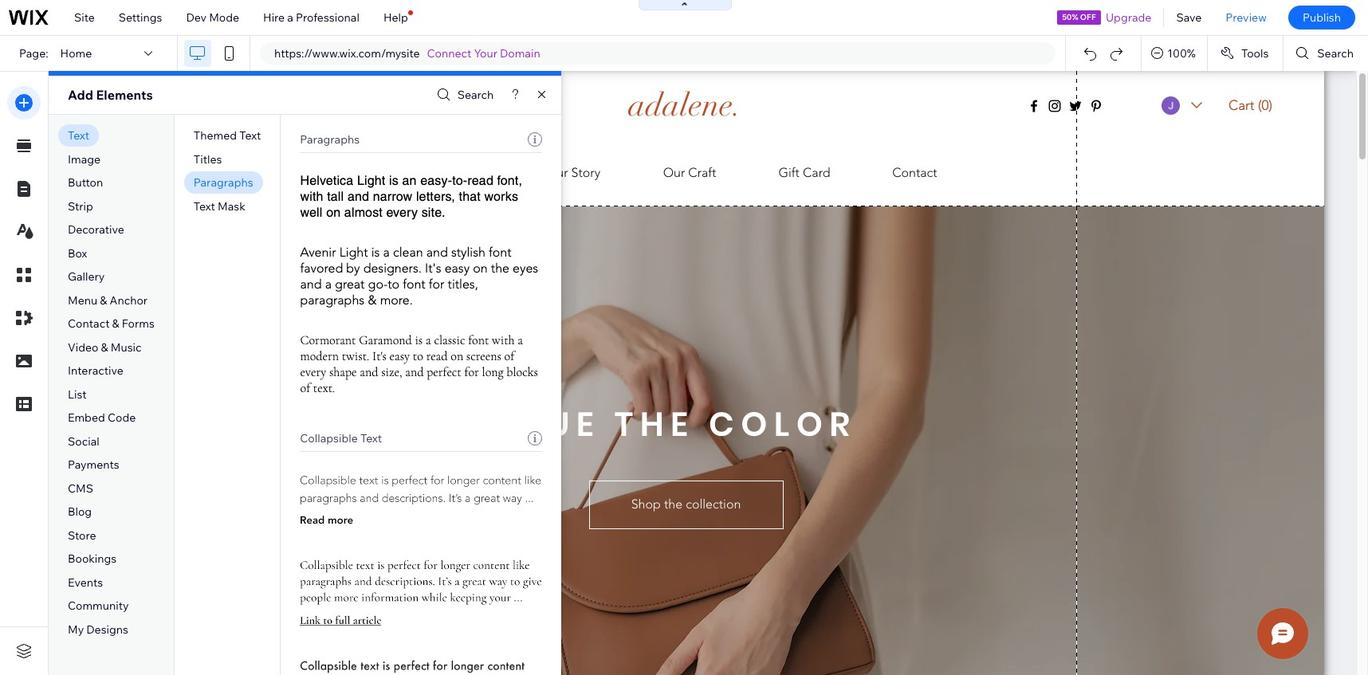 Task type: describe. For each thing, give the bounding box(es) containing it.
your
[[474, 46, 497, 61]]

store
[[68, 529, 96, 543]]

1 horizontal spatial search button
[[1284, 36, 1368, 71]]

menu & anchor
[[68, 293, 148, 308]]

cms
[[68, 482, 93, 496]]

my
[[68, 623, 84, 637]]

100%
[[1167, 46, 1196, 61]]

1 vertical spatial search
[[457, 88, 494, 102]]

& for contact
[[112, 317, 119, 331]]

connect
[[427, 46, 472, 61]]

social
[[68, 434, 99, 449]]

events
[[68, 576, 103, 590]]

code
[[108, 411, 136, 425]]

elements
[[96, 87, 153, 103]]

1 horizontal spatial search
[[1317, 46, 1354, 61]]

50% off
[[1062, 12, 1096, 22]]

site
[[74, 10, 95, 25]]

off
[[1080, 12, 1096, 22]]

themed
[[194, 129, 237, 143]]

payments
[[68, 458, 119, 472]]

list
[[68, 387, 87, 402]]

contact & forms
[[68, 317, 155, 331]]

1 horizontal spatial paragraphs
[[300, 132, 360, 147]]

box
[[68, 246, 87, 261]]

settings
[[119, 10, 162, 25]]

preview button
[[1214, 0, 1279, 35]]

text left mask
[[194, 199, 215, 213]]

& for video
[[101, 340, 108, 355]]

50%
[[1062, 12, 1078, 22]]

collapsible
[[300, 431, 358, 446]]

anchor
[[110, 293, 148, 308]]

1 vertical spatial paragraphs
[[194, 176, 253, 190]]

my designs
[[68, 623, 128, 637]]

image
[[68, 152, 101, 166]]

dev mode
[[186, 10, 239, 25]]

tools button
[[1208, 36, 1283, 71]]

hire a professional
[[263, 10, 359, 25]]

interactive
[[68, 364, 123, 378]]

bookings
[[68, 552, 117, 566]]

a
[[287, 10, 293, 25]]

save
[[1176, 10, 1202, 25]]

100% button
[[1142, 36, 1207, 71]]

text mask
[[194, 199, 245, 213]]

text right "collapsible"
[[360, 431, 382, 446]]

publish button
[[1288, 6, 1355, 30]]

video & music
[[68, 340, 142, 355]]

text up the "image" at the top
[[68, 129, 89, 143]]

save button
[[1164, 0, 1214, 35]]



Task type: locate. For each thing, give the bounding box(es) containing it.
add
[[68, 87, 93, 103]]

upgrade
[[1106, 10, 1152, 25]]

tools
[[1241, 46, 1269, 61]]

blog
[[68, 505, 92, 519]]

& left forms
[[112, 317, 119, 331]]

domain
[[500, 46, 540, 61]]

&
[[100, 293, 107, 308], [112, 317, 119, 331], [101, 340, 108, 355]]

search button down publish button
[[1284, 36, 1368, 71]]

search button
[[1284, 36, 1368, 71], [433, 83, 494, 106]]

0 horizontal spatial search
[[457, 88, 494, 102]]

https://www.wix.com/mysite
[[274, 46, 420, 61]]

embed code
[[68, 411, 136, 425]]

text
[[68, 129, 89, 143], [239, 129, 261, 143], [194, 199, 215, 213], [360, 431, 382, 446]]

add elements
[[68, 87, 153, 103]]

0 horizontal spatial paragraphs
[[194, 176, 253, 190]]

0 vertical spatial search button
[[1284, 36, 1368, 71]]

strip
[[68, 199, 93, 213]]

paragraphs
[[300, 132, 360, 147], [194, 176, 253, 190]]

& for menu
[[100, 293, 107, 308]]

search
[[1317, 46, 1354, 61], [457, 88, 494, 102]]

titles
[[194, 152, 222, 166]]

preview
[[1226, 10, 1267, 25]]

https://www.wix.com/mysite connect your domain
[[274, 46, 540, 61]]

button
[[68, 176, 103, 190]]

search button down connect
[[433, 83, 494, 106]]

home
[[60, 46, 92, 61]]

1 vertical spatial search button
[[433, 83, 494, 106]]

& right the menu
[[100, 293, 107, 308]]

decorative
[[68, 223, 124, 237]]

& right video on the bottom left of page
[[101, 340, 108, 355]]

themed text
[[194, 129, 261, 143]]

music
[[111, 340, 142, 355]]

professional
[[296, 10, 359, 25]]

search down your
[[457, 88, 494, 102]]

0 vertical spatial &
[[100, 293, 107, 308]]

gallery
[[68, 270, 105, 284]]

text right themed
[[239, 129, 261, 143]]

menu
[[68, 293, 97, 308]]

dev
[[186, 10, 207, 25]]

mode
[[209, 10, 239, 25]]

publish
[[1303, 10, 1341, 25]]

contact
[[68, 317, 110, 331]]

forms
[[122, 317, 155, 331]]

collapsible text
[[300, 431, 382, 446]]

hire
[[263, 10, 285, 25]]

0 vertical spatial paragraphs
[[300, 132, 360, 147]]

0 vertical spatial search
[[1317, 46, 1354, 61]]

community
[[68, 599, 129, 614]]

2 vertical spatial &
[[101, 340, 108, 355]]

embed
[[68, 411, 105, 425]]

1 vertical spatial &
[[112, 317, 119, 331]]

designs
[[86, 623, 128, 637]]

mask
[[218, 199, 245, 213]]

video
[[68, 340, 98, 355]]

search down the publish
[[1317, 46, 1354, 61]]

0 horizontal spatial search button
[[433, 83, 494, 106]]

help
[[383, 10, 408, 25]]



Task type: vqa. For each thing, say whether or not it's contained in the screenshot.
left Related Products
no



